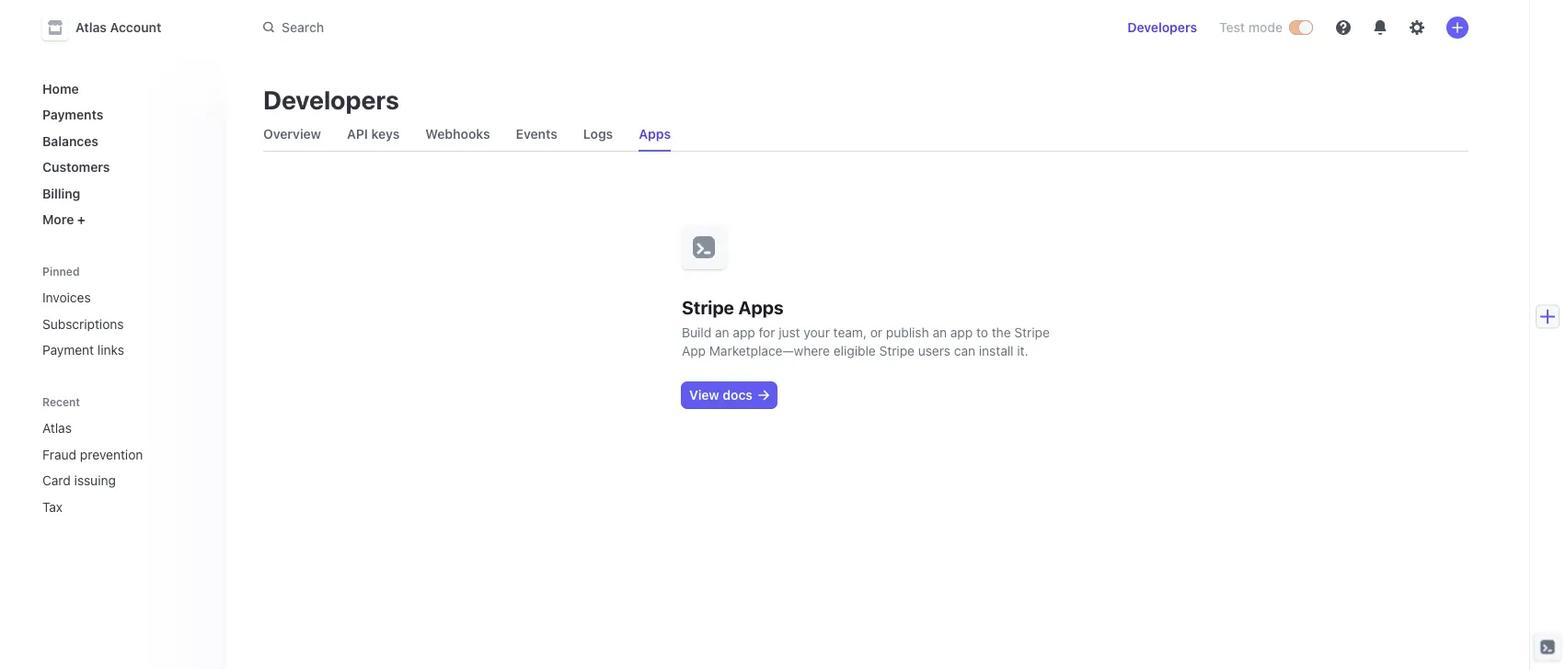 Task type: vqa. For each thing, say whether or not it's contained in the screenshot.
it.
yes



Task type: describe. For each thing, give the bounding box(es) containing it.
pinned
[[42, 265, 80, 278]]

users
[[918, 344, 951, 359]]

the
[[992, 325, 1011, 340]]

pinned navigation links element
[[35, 257, 215, 365]]

stripe apps build an app for just your team, or publish an app to the stripe app marketplace—where eligible stripe users can install it.
[[682, 296, 1050, 359]]

atlas link
[[35, 414, 186, 444]]

1 horizontal spatial stripe
[[879, 344, 915, 359]]

just
[[779, 325, 800, 340]]

1 an from the left
[[715, 325, 729, 340]]

invoices
[[42, 290, 91, 306]]

atlas for atlas
[[42, 421, 72, 436]]

payment links link
[[35, 335, 212, 365]]

links
[[97, 343, 124, 358]]

core navigation links element
[[35, 74, 212, 235]]

customers
[[42, 160, 110, 175]]

developers link
[[1120, 13, 1205, 42]]

Search search field
[[252, 11, 771, 44]]

+
[[77, 212, 86, 227]]

atlas account button
[[42, 15, 180, 40]]

it.
[[1017, 344, 1028, 359]]

logs
[[583, 127, 613, 142]]

overview link
[[256, 121, 329, 147]]

subscriptions link
[[35, 309, 212, 339]]

notifications image
[[1373, 20, 1388, 35]]

recent navigation links element
[[24, 387, 226, 522]]

fraud prevention link
[[35, 440, 186, 470]]

2 horizontal spatial stripe
[[1014, 325, 1050, 340]]

keys
[[371, 127, 400, 142]]

app
[[682, 344, 706, 359]]

fraud
[[42, 447, 76, 462]]

Search text field
[[252, 11, 771, 44]]

or
[[870, 325, 883, 340]]

view docs
[[689, 388, 753, 403]]

customers link
[[35, 152, 212, 182]]

for
[[759, 325, 775, 340]]

1 app from the left
[[733, 325, 755, 340]]

eligible
[[834, 344, 876, 359]]

card issuing
[[42, 473, 116, 489]]

payments
[[42, 107, 103, 122]]

issuing
[[74, 473, 116, 489]]

fraud prevention
[[42, 447, 143, 462]]

install
[[979, 344, 1014, 359]]

payments link
[[35, 100, 212, 130]]

your
[[804, 325, 830, 340]]

webhooks link
[[418, 121, 498, 147]]

2 an from the left
[[933, 325, 947, 340]]

apps link
[[632, 121, 678, 147]]

api keys
[[347, 127, 400, 142]]

search
[[282, 20, 324, 35]]

card
[[42, 473, 71, 489]]

webhooks
[[425, 127, 490, 142]]

tab list containing overview
[[256, 118, 1469, 152]]



Task type: locate. For each thing, give the bounding box(es) containing it.
build
[[682, 325, 712, 340]]

to
[[976, 325, 988, 340]]

billing
[[42, 186, 80, 201]]

stripe down publish
[[879, 344, 915, 359]]

docs
[[723, 388, 753, 403]]

logs link
[[576, 121, 620, 147]]

test mode
[[1219, 20, 1283, 35]]

recent
[[42, 396, 80, 409]]

apps up for
[[738, 296, 784, 318]]

0 horizontal spatial app
[[733, 325, 755, 340]]

1 vertical spatial developers
[[263, 84, 399, 115]]

1 horizontal spatial an
[[933, 325, 947, 340]]

1 vertical spatial apps
[[738, 296, 784, 318]]

atlas up fraud
[[42, 421, 72, 436]]

can
[[954, 344, 976, 359]]

tax
[[42, 500, 63, 515]]

view
[[689, 388, 719, 403]]

apps inside stripe apps build an app for just your team, or publish an app to the stripe app marketplace—where eligible stripe users can install it.
[[738, 296, 784, 318]]

app
[[733, 325, 755, 340], [950, 325, 973, 340]]

1 horizontal spatial apps
[[738, 296, 784, 318]]

atlas for atlas account
[[75, 20, 107, 35]]

more +
[[42, 212, 86, 227]]

settings image
[[1410, 20, 1425, 35]]

0 horizontal spatial an
[[715, 325, 729, 340]]

recent element
[[24, 414, 226, 522]]

an right "build"
[[715, 325, 729, 340]]

tab list
[[256, 118, 1469, 152]]

2 vertical spatial stripe
[[879, 344, 915, 359]]

an
[[715, 325, 729, 340], [933, 325, 947, 340]]

card issuing link
[[35, 466, 186, 496]]

help image
[[1336, 20, 1351, 35]]

events link
[[509, 121, 565, 147]]

stripe
[[682, 296, 734, 318], [1014, 325, 1050, 340], [879, 344, 915, 359]]

app up can
[[950, 325, 973, 340]]

an up users
[[933, 325, 947, 340]]

atlas inside button
[[75, 20, 107, 35]]

view docs link
[[682, 383, 777, 409]]

home
[[42, 81, 79, 96]]

1 horizontal spatial app
[[950, 325, 973, 340]]

0 horizontal spatial developers
[[263, 84, 399, 115]]

subscriptions
[[42, 317, 124, 332]]

0 vertical spatial developers
[[1128, 20, 1197, 35]]

1 horizontal spatial developers
[[1128, 20, 1197, 35]]

developers left test
[[1128, 20, 1197, 35]]

balances link
[[35, 126, 212, 156]]

test
[[1219, 20, 1245, 35]]

overview
[[263, 127, 321, 142]]

developers up api
[[263, 84, 399, 115]]

0 vertical spatial apps
[[639, 127, 671, 142]]

atlas account
[[75, 20, 161, 35]]

marketplace—where
[[709, 344, 830, 359]]

apps
[[639, 127, 671, 142], [738, 296, 784, 318]]

publish
[[886, 325, 929, 340]]

stripe up "it."
[[1014, 325, 1050, 340]]

balances
[[42, 133, 98, 149]]

2 app from the left
[[950, 325, 973, 340]]

0 vertical spatial stripe
[[682, 296, 734, 318]]

1 vertical spatial stripe
[[1014, 325, 1050, 340]]

events
[[516, 127, 558, 142]]

pinned element
[[35, 283, 212, 365]]

prevention
[[80, 447, 143, 462]]

atlas inside recent "element"
[[42, 421, 72, 436]]

home link
[[35, 74, 212, 104]]

app left for
[[733, 325, 755, 340]]

0 horizontal spatial apps
[[639, 127, 671, 142]]

api
[[347, 127, 368, 142]]

1 vertical spatial atlas
[[42, 421, 72, 436]]

billing link
[[35, 179, 212, 208]]

0 horizontal spatial stripe
[[682, 296, 734, 318]]

atlas left account
[[75, 20, 107, 35]]

developers
[[1128, 20, 1197, 35], [263, 84, 399, 115]]

1 horizontal spatial atlas
[[75, 20, 107, 35]]

0 horizontal spatial atlas
[[42, 421, 72, 436]]

payment
[[42, 343, 94, 358]]

account
[[110, 20, 161, 35]]

atlas
[[75, 20, 107, 35], [42, 421, 72, 436]]

team,
[[833, 325, 867, 340]]

mode
[[1249, 20, 1283, 35]]

apps right logs
[[639, 127, 671, 142]]

stripe up "build"
[[682, 296, 734, 318]]

more
[[42, 212, 74, 227]]

api keys link
[[340, 121, 407, 147]]

0 vertical spatial atlas
[[75, 20, 107, 35]]

tax link
[[35, 492, 186, 522]]

invoices link
[[35, 283, 212, 313]]

payment links
[[42, 343, 124, 358]]



